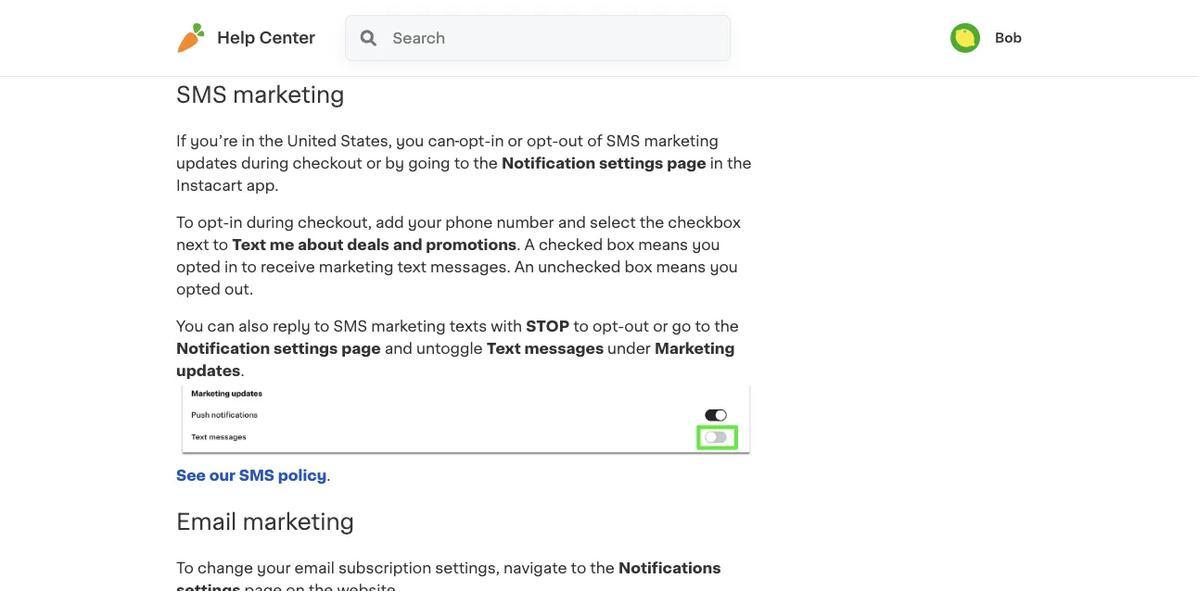 Task type: locate. For each thing, give the bounding box(es) containing it.
1 vertical spatial opted
[[176, 282, 221, 297]]

2 horizontal spatial or
[[653, 319, 668, 334]]

to right going
[[454, 156, 470, 170]]

your
[[408, 215, 442, 230], [257, 561, 291, 576]]

1 vertical spatial .
[[241, 363, 244, 378]]

1 vertical spatial to
[[176, 561, 194, 576]]

the right "select"
[[640, 215, 664, 230]]

notification down 'also'
[[176, 341, 270, 356]]

0 horizontal spatial notification
[[176, 341, 270, 356]]

unchecked
[[538, 260, 621, 274]]

opt-
[[459, 133, 491, 148], [527, 133, 559, 148], [198, 215, 229, 230], [593, 319, 624, 334]]

to inside the . a checked box means you opted in to receive marketing text messages. an unchecked box means you opted out.
[[241, 260, 257, 274]]

1 vertical spatial out
[[624, 319, 649, 334]]

updates
[[176, 156, 237, 170], [176, 363, 241, 378]]

your right add
[[408, 215, 442, 230]]

help center link
[[176, 23, 315, 53]]

out up "under"
[[624, 319, 649, 334]]

1 horizontal spatial can
[[428, 133, 455, 148]]

opt- left of
[[527, 133, 559, 148]]

0 vertical spatial your
[[408, 215, 442, 230]]

opt- up "under"
[[593, 319, 624, 334]]

or left by
[[366, 156, 381, 170]]

and left untoggle
[[385, 341, 413, 356]]

to for to opt-in during checkout, add your phone number and select the checkbox next to
[[176, 215, 194, 230]]

sms marketing
[[176, 83, 345, 106]]

settings inside the "notifications settings"
[[176, 584, 241, 592]]

updates down you
[[176, 363, 241, 378]]

marketing up untoggle
[[371, 319, 446, 334]]

0 vertical spatial box
[[607, 237, 634, 252]]

notification
[[502, 156, 596, 170], [176, 341, 270, 356]]

Search search field
[[391, 16, 730, 60]]

0 vertical spatial text
[[232, 237, 266, 252]]

to up next on the top left
[[176, 215, 194, 230]]

or
[[508, 133, 523, 148], [366, 156, 381, 170], [653, 319, 668, 334]]

can inside you can also reply to sms marketing texts with stop to opt-out or go to the notification settings page and untoggle text messages under
[[207, 319, 235, 334]]

. for . a checked box means you opted in to receive marketing text messages. an unchecked box means you opted out.
[[517, 237, 521, 252]]

2 to from the top
[[176, 561, 194, 576]]

your left email
[[257, 561, 291, 576]]

0 vertical spatial opted
[[176, 260, 221, 274]]

the up checkbox
[[727, 156, 752, 170]]

the inside you can also reply to sms marketing texts with stop to opt-out or go to the notification settings page and untoggle text messages under
[[714, 319, 739, 334]]

change
[[198, 561, 253, 576]]

states,
[[341, 133, 392, 148]]

the inside opt-in or opt-out of sms marketing updates during checkout or by going to the
[[473, 156, 498, 170]]

1 horizontal spatial your
[[408, 215, 442, 230]]

going
[[408, 156, 450, 170]]

. up the email marketing
[[327, 469, 331, 484]]

to
[[454, 156, 470, 170], [213, 237, 228, 252], [241, 260, 257, 274], [314, 319, 330, 334], [573, 319, 589, 334], [695, 319, 711, 334], [571, 561, 586, 576]]

reply
[[273, 319, 310, 334]]

marketing inside the . a checked box means you opted in to receive marketing text messages. an unchecked box means you opted out.
[[319, 260, 394, 274]]

0 vertical spatial or
[[508, 133, 523, 148]]

opted
[[176, 260, 221, 274], [176, 282, 221, 297]]

0 vertical spatial .
[[517, 237, 521, 252]]

next
[[176, 237, 209, 252]]

during up me
[[246, 215, 294, 230]]

2 horizontal spatial .
[[517, 237, 521, 252]]

to right next on the top left
[[213, 237, 228, 252]]

in inside to opt-in during checkout, add your phone number and select the checkbox next to
[[229, 215, 243, 230]]

bob
[[995, 32, 1022, 45]]

can
[[428, 133, 455, 148], [207, 319, 235, 334]]

or left go
[[653, 319, 668, 334]]

in the instacart app.
[[176, 156, 752, 193]]

0 vertical spatial to
[[176, 215, 194, 230]]

. left 'a'
[[517, 237, 521, 252]]

and up checked
[[558, 215, 586, 230]]

2 vertical spatial or
[[653, 319, 668, 334]]

2 horizontal spatial settings
[[599, 156, 664, 170]]

0 horizontal spatial can
[[207, 319, 235, 334]]

0 horizontal spatial .
[[241, 363, 244, 378]]

instacart image
[[176, 23, 206, 53]]

to right go
[[695, 319, 711, 334]]

email
[[176, 511, 237, 534]]

text inside you can also reply to sms marketing texts with stop to opt-out or go to the notification settings page and untoggle text messages under
[[487, 341, 521, 356]]

2 opted from the top
[[176, 282, 221, 297]]

subscription
[[338, 561, 431, 576]]

0 horizontal spatial settings
[[176, 584, 241, 592]]

updates up instacart
[[176, 156, 237, 170]]

add
[[376, 215, 404, 230]]

1 vertical spatial notification
[[176, 341, 270, 356]]

settings for notification settings page
[[599, 156, 664, 170]]

receive
[[261, 260, 315, 274]]

1 opted from the top
[[176, 260, 221, 274]]

2 vertical spatial settings
[[176, 584, 241, 592]]

. down 'also'
[[241, 363, 244, 378]]

and inside to opt-in during checkout, add your phone number and select the checkbox next to
[[558, 215, 586, 230]]

see
[[176, 469, 206, 484]]

opted down next on the top left
[[176, 260, 221, 274]]

. inside the . a checked box means you opted in to receive marketing text messages. an unchecked box means you opted out.
[[517, 237, 521, 252]]

means
[[638, 237, 688, 252], [656, 260, 706, 274]]

and inside you can also reply to sms marketing texts with stop to opt-out or go to the notification settings page and untoggle text messages under
[[385, 341, 413, 356]]

1 vertical spatial can
[[207, 319, 235, 334]]

united
[[287, 133, 337, 148]]

0 vertical spatial and
[[558, 215, 586, 230]]

an
[[514, 260, 534, 274]]

out left of
[[559, 133, 583, 148]]

text left me
[[232, 237, 266, 252]]

marketing up notification settings page
[[644, 133, 719, 148]]

to inside to opt-in during checkout, add your phone number and select the checkbox next to
[[213, 237, 228, 252]]

instacart
[[176, 178, 243, 193]]

text
[[232, 237, 266, 252], [487, 341, 521, 356]]

phone
[[445, 215, 493, 230]]

in down instacart
[[229, 215, 243, 230]]

email
[[294, 561, 335, 576]]

about
[[298, 237, 344, 252]]

marketing down deals
[[319, 260, 394, 274]]

to left change
[[176, 561, 194, 576]]

opted up you
[[176, 282, 221, 297]]

checkbox
[[668, 215, 741, 230]]

0 vertical spatial during
[[241, 156, 289, 170]]

1 horizontal spatial out
[[624, 319, 649, 334]]

1 vertical spatial box
[[625, 260, 652, 274]]

in up "in the instacart app."
[[491, 133, 504, 148]]

in up checkbox
[[710, 156, 723, 170]]

in
[[242, 133, 255, 148], [491, 133, 504, 148], [710, 156, 723, 170], [229, 215, 243, 230], [224, 260, 238, 274]]

1 horizontal spatial settings
[[274, 341, 338, 356]]

you're
[[190, 133, 238, 148]]

0 vertical spatial settings
[[599, 156, 664, 170]]

0 vertical spatial notification
[[502, 156, 596, 170]]

in inside "in the instacart app."
[[710, 156, 723, 170]]

2 vertical spatial .
[[327, 469, 331, 484]]

page
[[667, 156, 706, 170], [341, 341, 381, 356]]

2 updates from the top
[[176, 363, 241, 378]]

2 vertical spatial and
[[385, 341, 413, 356]]

marketing
[[233, 83, 345, 106], [644, 133, 719, 148], [319, 260, 394, 274], [371, 319, 446, 334], [242, 511, 354, 534]]

and up text
[[393, 237, 422, 252]]

text down the with
[[487, 341, 521, 356]]

see our sms policy .
[[176, 469, 331, 484]]

email marketing
[[176, 511, 354, 534]]

0 horizontal spatial out
[[559, 133, 583, 148]]

settings inside you can also reply to sms marketing texts with stop to opt-out or go to the notification settings page and untoggle text messages under
[[274, 341, 338, 356]]

0 horizontal spatial your
[[257, 561, 291, 576]]

1 updates from the top
[[176, 156, 237, 170]]

you
[[396, 133, 424, 148], [692, 237, 720, 252], [710, 260, 738, 274]]

in right you're
[[242, 133, 255, 148]]

and
[[558, 215, 586, 230], [393, 237, 422, 252], [385, 341, 413, 356]]

notification inside you can also reply to sms marketing texts with stop to opt-out or go to the notification settings page and untoggle text messages under
[[176, 341, 270, 356]]

1 horizontal spatial text
[[487, 341, 521, 356]]

opt- up "in the instacart app."
[[459, 133, 491, 148]]

1 vertical spatial during
[[246, 215, 294, 230]]

marketing
[[655, 341, 735, 356]]

1 horizontal spatial or
[[508, 133, 523, 148]]

marketing updates
[[176, 341, 735, 378]]

box
[[607, 237, 634, 252], [625, 260, 652, 274]]

to right navigate
[[571, 561, 586, 576]]

your inside to opt-in during checkout, add your phone number and select the checkbox next to
[[408, 215, 442, 230]]

0 vertical spatial updates
[[176, 156, 237, 170]]

app.
[[246, 178, 279, 193]]

the up marketing at bottom right
[[714, 319, 739, 334]]

to
[[176, 215, 194, 230], [176, 561, 194, 576]]

see our sms policy link
[[176, 469, 327, 484]]

checkout,
[[298, 215, 372, 230]]

sms right of
[[606, 133, 640, 148]]

during
[[241, 156, 289, 170], [246, 215, 294, 230]]

out inside opt-in or opt-out of sms marketing updates during checkout or by going to the
[[559, 133, 583, 148]]

0 vertical spatial out
[[559, 133, 583, 148]]

can up going
[[428, 133, 455, 148]]

updates inside opt-in or opt-out of sms marketing updates during checkout or by going to the
[[176, 156, 237, 170]]

during inside opt-in or opt-out of sms marketing updates during checkout or by going to the
[[241, 156, 289, 170]]

during up app.
[[241, 156, 289, 170]]

deals
[[347, 237, 389, 252]]

settings,
[[435, 561, 500, 576]]

settings down change
[[176, 584, 241, 592]]

settings
[[599, 156, 664, 170], [274, 341, 338, 356], [176, 584, 241, 592]]

or up "in the instacart app."
[[508, 133, 523, 148]]

1 vertical spatial or
[[366, 156, 381, 170]]

select
[[590, 215, 636, 230]]

the right going
[[473, 156, 498, 170]]

the right navigate
[[590, 561, 615, 576]]

to change your email subscription settings, navigate to the
[[176, 561, 619, 576]]

page left untoggle
[[341, 341, 381, 356]]

.
[[517, 237, 521, 252], [241, 363, 244, 378], [327, 469, 331, 484]]

1 horizontal spatial page
[[667, 156, 706, 170]]

page up checkbox
[[667, 156, 706, 170]]

sms right the reply
[[333, 319, 367, 334]]

in up out. at left
[[224, 260, 238, 274]]

sms
[[176, 83, 227, 106], [606, 133, 640, 148], [333, 319, 367, 334], [239, 469, 275, 484]]

also
[[238, 319, 269, 334]]

sms right our on the left of the page
[[239, 469, 275, 484]]

messages
[[524, 341, 604, 356]]

untoggle
[[416, 341, 483, 356]]

1 horizontal spatial notification
[[502, 156, 596, 170]]

promotions
[[426, 237, 517, 252]]

the
[[259, 133, 283, 148], [473, 156, 498, 170], [727, 156, 752, 170], [640, 215, 664, 230], [714, 319, 739, 334], [590, 561, 615, 576]]

settings down the reply
[[274, 341, 338, 356]]

out inside you can also reply to sms marketing texts with stop to opt-out or go to the notification settings page and untoggle text messages under
[[624, 319, 649, 334]]

can right you
[[207, 319, 235, 334]]

notification down of
[[502, 156, 596, 170]]

or inside you can also reply to sms marketing texts with stop to opt-out or go to the notification settings page and untoggle text messages under
[[653, 319, 668, 334]]

to up out. at left
[[241, 260, 257, 274]]

settings down of
[[599, 156, 664, 170]]

1 vertical spatial you
[[692, 237, 720, 252]]

0 horizontal spatial text
[[232, 237, 266, 252]]

checked
[[539, 237, 603, 252]]

help
[[217, 30, 255, 46]]

1 vertical spatial updates
[[176, 363, 241, 378]]

to inside to opt-in during checkout, add your phone number and select the checkbox next to
[[176, 215, 194, 230]]

1 vertical spatial settings
[[274, 341, 338, 356]]

if you're in the united states, you can
[[176, 133, 455, 148]]

1 vertical spatial page
[[341, 341, 381, 356]]

opt- up next on the top left
[[198, 215, 229, 230]]

0 horizontal spatial or
[[366, 156, 381, 170]]

1 to from the top
[[176, 215, 194, 230]]

0 horizontal spatial page
[[341, 341, 381, 356]]

out
[[559, 133, 583, 148], [624, 319, 649, 334]]

1 vertical spatial text
[[487, 341, 521, 356]]



Task type: vqa. For each thing, say whether or not it's contained in the screenshot.
'Instacart' icon
yes



Task type: describe. For each thing, give the bounding box(es) containing it.
texts
[[450, 319, 487, 334]]

you can also reply to sms marketing texts with stop to opt-out or go to the notification settings page and untoggle text messages under
[[176, 319, 739, 356]]

stop
[[526, 319, 570, 334]]

checkout
[[293, 156, 362, 170]]

opt- inside you can also reply to sms marketing texts with stop to opt-out or go to the notification settings page and untoggle text messages under
[[593, 319, 624, 334]]

the inside to opt-in during checkout, add your phone number and select the checkbox next to
[[640, 215, 664, 230]]

0 vertical spatial page
[[667, 156, 706, 170]]

marketing inside opt-in or opt-out of sms marketing updates during checkout or by going to the
[[644, 133, 719, 148]]

0 vertical spatial means
[[638, 237, 688, 252]]

user avatar image
[[951, 23, 980, 53]]

to for to change your email subscription settings, navigate to the
[[176, 561, 194, 576]]

me
[[270, 237, 294, 252]]

of
[[587, 133, 603, 148]]

policy
[[278, 469, 327, 484]]

text me about deals and promotions
[[232, 237, 517, 252]]

bob link
[[951, 23, 1022, 53]]

sms inside you can also reply to sms marketing texts with stop to opt-out or go to the notification settings page and untoggle text messages under
[[333, 319, 367, 334]]

out.
[[224, 282, 253, 297]]

to right the reply
[[314, 319, 330, 334]]

1 vertical spatial your
[[257, 561, 291, 576]]

to opt-in during checkout, add your phone number and select the checkbox next to
[[176, 215, 741, 252]]

2 vertical spatial you
[[710, 260, 738, 274]]

the left united at the left of the page
[[259, 133, 283, 148]]

notifications
[[619, 561, 721, 576]]

notifications settings
[[176, 561, 721, 592]]

0 vertical spatial can
[[428, 133, 455, 148]]

opt-in or opt-out of sms marketing updates during checkout or by going to the
[[176, 133, 719, 170]]

the inside "in the instacart app."
[[727, 156, 752, 170]]

to up messages
[[573, 319, 589, 334]]

by
[[385, 156, 404, 170]]

go
[[672, 319, 691, 334]]

sms inside opt-in or opt-out of sms marketing updates during checkout or by going to the
[[606, 133, 640, 148]]

updates inside the marketing updates
[[176, 363, 241, 378]]

messages.
[[430, 260, 511, 274]]

opt- inside to opt-in during checkout, add your phone number and select the checkbox next to
[[198, 215, 229, 230]]

notification settings page
[[502, 156, 706, 170]]

in inside the . a checked box means you opted in to receive marketing text messages. an unchecked box means you opted out.
[[224, 260, 238, 274]]

. for .
[[241, 363, 244, 378]]

if
[[176, 133, 186, 148]]

number
[[497, 215, 554, 230]]

you
[[176, 319, 203, 334]]

during inside to opt-in during checkout, add your phone number and select the checkbox next to
[[246, 215, 294, 230]]

marketing inside you can also reply to sms marketing texts with stop to opt-out or go to the notification settings page and untoggle text messages under
[[371, 319, 446, 334]]

to inside opt-in or opt-out of sms marketing updates during checkout or by going to the
[[454, 156, 470, 170]]

our
[[209, 469, 236, 484]]

marketing up united at the left of the page
[[233, 83, 345, 106]]

settings for notifications settings
[[176, 584, 241, 592]]

help center
[[217, 30, 315, 46]]

sms up you're
[[176, 83, 227, 106]]

1 vertical spatial and
[[393, 237, 422, 252]]

text
[[397, 260, 427, 274]]

with
[[491, 319, 522, 334]]

. a checked box means you opted in to receive marketing text messages. an unchecked box means you opted out.
[[176, 237, 738, 297]]

a
[[524, 237, 535, 252]]

marketing down policy
[[242, 511, 354, 534]]

navigate
[[504, 561, 567, 576]]

center
[[259, 30, 315, 46]]

page inside you can also reply to sms marketing texts with stop to opt-out or go to the notification settings page and untoggle text messages under
[[341, 341, 381, 356]]

0 vertical spatial you
[[396, 133, 424, 148]]

in inside opt-in or opt-out of sms marketing updates during checkout or by going to the
[[491, 133, 504, 148]]

1 horizontal spatial .
[[327, 469, 331, 484]]

under
[[608, 341, 651, 356]]

1 vertical spatial means
[[656, 260, 706, 274]]



